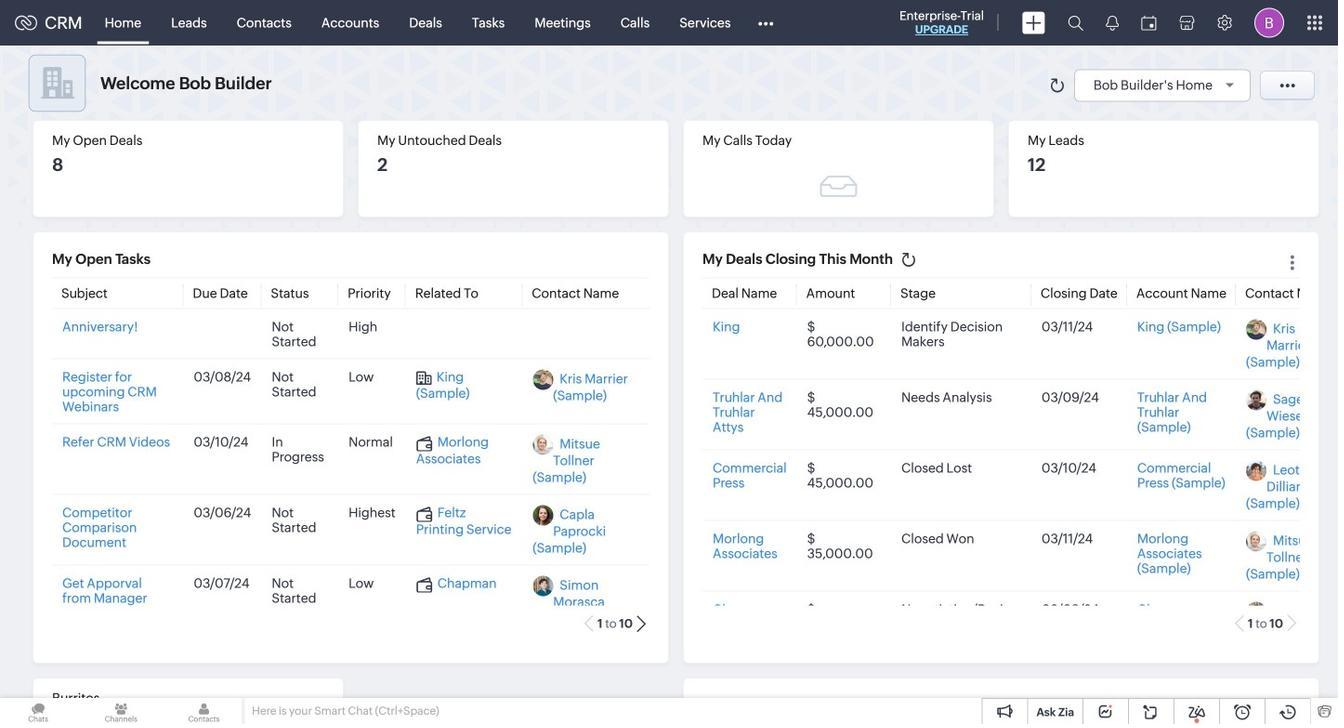Task type: vqa. For each thing, say whether or not it's contained in the screenshot.
'Search' icon
yes



Task type: describe. For each thing, give the bounding box(es) containing it.
chats image
[[0, 698, 76, 724]]

search image
[[1068, 15, 1084, 31]]

profile image
[[1255, 8, 1285, 38]]

Other Modules field
[[746, 8, 786, 38]]

calendar image
[[1142, 15, 1157, 30]]

search element
[[1057, 0, 1095, 46]]



Task type: locate. For each thing, give the bounding box(es) containing it.
contacts image
[[166, 698, 242, 724]]

signals element
[[1095, 0, 1130, 46]]

channels image
[[83, 698, 159, 724]]

create menu image
[[1023, 12, 1046, 34]]

logo image
[[15, 15, 37, 30]]

signals image
[[1106, 15, 1119, 31]]

create menu element
[[1011, 0, 1057, 45]]

profile element
[[1244, 0, 1296, 45]]



